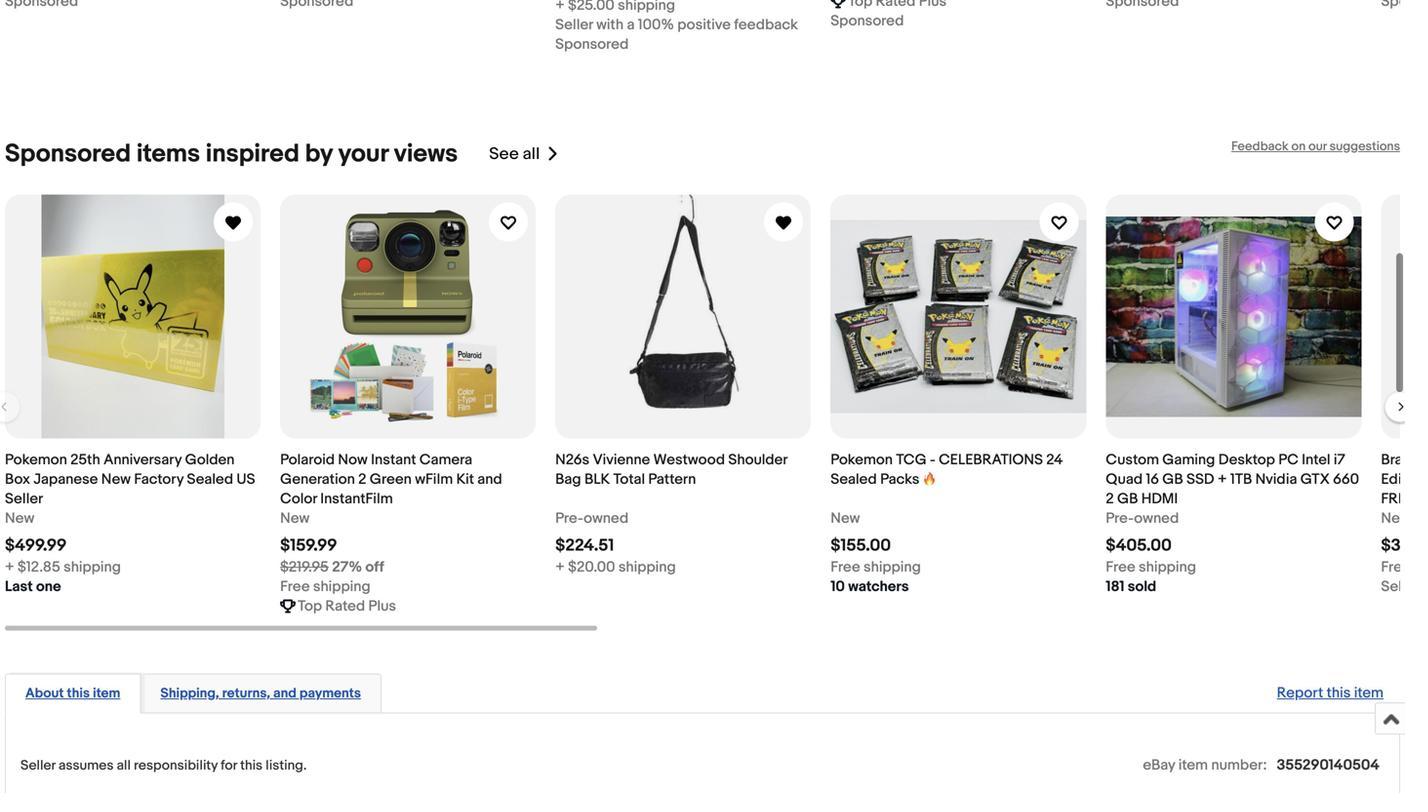 Task type: locate. For each thing, give the bounding box(es) containing it.
custom gaming desktop pc intel i7 quad 16 gb ssd + 1tb nvidia gtx 660 2 gb hdmi pre-owned $405.00 free shipping 181 sold
[[1106, 452, 1360, 596]]

sealed up new text field
[[831, 471, 877, 489]]

pattern
[[649, 471, 696, 489]]

pc
[[1279, 452, 1299, 469]]

new inside new $155.00 free shipping 10 watchers
[[831, 510, 861, 528]]

with
[[597, 16, 624, 34]]

1 horizontal spatial sponsored
[[556, 36, 629, 53]]

181 sold text field
[[1106, 578, 1157, 597]]

sell
[[1382, 579, 1406, 596]]

seller for seller assumes all responsibility for this listing.
[[21, 758, 56, 775]]

0 horizontal spatial this
[[67, 686, 90, 703]]

sponsored
[[831, 12, 904, 30], [556, 36, 629, 53], [5, 139, 131, 169]]

2 pre- from the left
[[1106, 510, 1135, 528]]

all right assumes
[[117, 758, 131, 775]]

on
[[1292, 139, 1306, 154]]

suggestions
[[1330, 139, 1401, 154]]

new text field up "$499.99" text field
[[5, 509, 34, 529]]

shipping inside polaroid now instant camera generation 2 green wfilm kit and color instantfilm new $159.99 $219.95 27% off free shipping
[[313, 579, 371, 596]]

intel
[[1303, 452, 1331, 469]]

0 horizontal spatial owned
[[584, 510, 629, 528]]

+ up last
[[5, 559, 14, 577]]

2 sealed from the left
[[831, 471, 877, 489]]

1 horizontal spatial this
[[240, 758, 263, 775]]

new text field down "color"
[[280, 509, 310, 529]]

None text field
[[5, 0, 78, 11], [556, 0, 676, 15], [1106, 0, 1180, 11], [1382, 0, 1406, 11], [5, 0, 78, 11], [556, 0, 676, 15], [1106, 0, 1180, 11], [1382, 0, 1406, 11]]

item
[[1355, 685, 1384, 703], [93, 686, 120, 703], [1179, 757, 1209, 775]]

pre-
[[556, 510, 584, 528], [1106, 510, 1135, 528]]

free shipping text field up the sold
[[1106, 558, 1197, 578]]

1 free shipping text field from the left
[[831, 558, 922, 578]]

+ left 1tb
[[1218, 471, 1228, 489]]

feedback
[[1232, 139, 1289, 154]]

$32 text field
[[1382, 536, 1406, 557]]

camera
[[420, 452, 473, 469]]

+ left $20.00
[[556, 559, 565, 577]]

1 vertical spatial gb
[[1118, 491, 1139, 508]]

positive
[[678, 16, 731, 34]]

$12.85
[[18, 559, 60, 577]]

tab list
[[5, 670, 1401, 714]]

new down anniversary
[[101, 471, 131, 489]]

1 horizontal spatial and
[[478, 471, 503, 489]]

0 horizontal spatial pokemon
[[5, 452, 67, 469]]

off
[[366, 559, 384, 577]]

1 owned from the left
[[584, 510, 629, 528]]

24
[[1047, 452, 1064, 469]]

free down $219.95
[[280, 579, 310, 596]]

0 horizontal spatial item
[[93, 686, 120, 703]]

new down "color"
[[280, 510, 310, 528]]

this inside report this item link
[[1327, 685, 1352, 703]]

1 sealed from the left
[[187, 471, 233, 489]]

0 horizontal spatial and
[[273, 686, 297, 703]]

2 vertical spatial seller
[[21, 758, 56, 775]]

top rated plus
[[298, 598, 396, 616]]

and right returns, at the bottom left of page
[[273, 686, 297, 703]]

0 horizontal spatial +
[[5, 559, 14, 577]]

shipping up rated
[[313, 579, 371, 596]]

1 horizontal spatial owned
[[1135, 510, 1180, 528]]

shipping right $20.00
[[619, 559, 676, 577]]

pokemon inside pokemon tcg - celebrations 24 sealed packs 🔥
[[831, 452, 893, 469]]

new text field up $32 text field
[[1382, 509, 1406, 529]]

0 vertical spatial seller
[[556, 16, 593, 34]]

new up $155.00
[[831, 510, 861, 528]]

gb right 16
[[1163, 471, 1184, 489]]

owned inside pre-owned $224.51 + $20.00 shipping
[[584, 510, 629, 528]]

Pre-owned text field
[[1106, 509, 1180, 529]]

views
[[394, 139, 458, 169]]

1 horizontal spatial pokemon
[[831, 452, 893, 469]]

seller down box
[[5, 491, 43, 508]]

new text field for $32
[[1382, 509, 1406, 529]]

seller with a 100% positive feedback sponsored
[[556, 16, 798, 53]]

pokemon
[[5, 452, 67, 469], [831, 452, 893, 469]]

1 vertical spatial and
[[273, 686, 297, 703]]

1 vertical spatial 2
[[1106, 491, 1115, 508]]

1 pre- from the left
[[556, 510, 584, 528]]

0 horizontal spatial pre-
[[556, 510, 584, 528]]

free shipping text field up watchers
[[831, 558, 922, 578]]

report this item
[[1278, 685, 1384, 703]]

0 horizontal spatial new text field
[[5, 509, 34, 529]]

assumes
[[59, 758, 114, 775]]

polaroid now instant camera generation 2 green wfilm kit and color instantfilm new $159.99 $219.95 27% off free shipping
[[280, 452, 503, 596]]

Sponsored text field
[[556, 35, 629, 54]]

gb down quad
[[1118, 491, 1139, 508]]

item for about this item
[[93, 686, 120, 703]]

pokemon up packs
[[831, 452, 893, 469]]

and right kit
[[478, 471, 503, 489]]

this right about at bottom
[[67, 686, 90, 703]]

owned
[[584, 510, 629, 528], [1135, 510, 1180, 528]]

1 vertical spatial sponsored
[[556, 36, 629, 53]]

new text field for $499.99
[[5, 509, 34, 529]]

about
[[25, 686, 64, 703]]

golden
[[185, 452, 235, 469]]

$405.00
[[1106, 536, 1173, 557]]

2 vertical spatial sponsored
[[5, 139, 131, 169]]

owned up '$224.51' "text box"
[[584, 510, 629, 528]]

new
[[101, 471, 131, 489], [5, 510, 34, 528], [280, 510, 310, 528], [831, 510, 861, 528], [1382, 510, 1406, 528]]

shipping inside new $155.00 free shipping 10 watchers
[[864, 559, 922, 577]]

gb
[[1163, 471, 1184, 489], [1118, 491, 1139, 508]]

1 horizontal spatial +
[[556, 559, 565, 577]]

pokemon for pokemon tcg - celebrations 24 sealed packs 🔥
[[831, 452, 893, 469]]

tab list containing about this item
[[5, 670, 1401, 714]]

item right report
[[1355, 685, 1384, 703]]

0 vertical spatial and
[[478, 471, 503, 489]]

free up 181
[[1106, 559, 1136, 577]]

Last one text field
[[5, 578, 61, 597]]

shipping right $12.85
[[64, 559, 121, 577]]

pre- up $405.00
[[1106, 510, 1135, 528]]

this for about
[[67, 686, 90, 703]]

Free shipping text field
[[280, 578, 371, 597]]

1 horizontal spatial new text field
[[280, 509, 310, 529]]

box
[[5, 471, 30, 489]]

payments
[[300, 686, 361, 703]]

$499.99 text field
[[5, 536, 67, 557]]

nvidia
[[1256, 471, 1298, 489]]

0 horizontal spatial free shipping text field
[[831, 558, 922, 578]]

free up sell text box
[[1382, 559, 1406, 577]]

+ inside pre-owned $224.51 + $20.00 shipping
[[556, 559, 565, 577]]

new up "$499.99" text field
[[5, 510, 34, 528]]

0 horizontal spatial all
[[117, 758, 131, 775]]

2 pokemon from the left
[[831, 452, 893, 469]]

last
[[5, 579, 33, 596]]

0 horizontal spatial gb
[[1118, 491, 1139, 508]]

polaroid
[[280, 452, 335, 469]]

2 horizontal spatial this
[[1327, 685, 1352, 703]]

2
[[358, 471, 367, 489], [1106, 491, 1115, 508]]

660
[[1334, 471, 1360, 489]]

previous price $219.95 27% off text field
[[280, 558, 384, 578]]

Free shipping text field
[[831, 558, 922, 578], [1106, 558, 1197, 578]]

3 new text field from the left
[[1382, 509, 1406, 529]]

owned down hdmi at the bottom
[[1135, 510, 1180, 528]]

1 horizontal spatial 2
[[1106, 491, 1115, 508]]

item right about at bottom
[[93, 686, 120, 703]]

New text field
[[5, 509, 34, 529], [280, 509, 310, 529], [1382, 509, 1406, 529]]

2 horizontal spatial +
[[1218, 471, 1228, 489]]

2 up instantfilm
[[358, 471, 367, 489]]

this inside about this item button
[[67, 686, 90, 703]]

seller left assumes
[[21, 758, 56, 775]]

2 inside custom gaming desktop pc intel i7 quad 16 gb ssd + 1tb nvidia gtx 660 2 gb hdmi pre-owned $405.00 free shipping 181 sold
[[1106, 491, 1115, 508]]

item for report this item
[[1355, 685, 1384, 703]]

a
[[627, 16, 635, 34]]

and
[[478, 471, 503, 489], [273, 686, 297, 703]]

now
[[338, 452, 368, 469]]

0 vertical spatial 2
[[358, 471, 367, 489]]

pre- up '$224.51' "text box"
[[556, 510, 584, 528]]

this
[[1327, 685, 1352, 703], [67, 686, 90, 703], [240, 758, 263, 775]]

27%
[[332, 559, 362, 577]]

2 down quad
[[1106, 491, 1115, 508]]

celebrations
[[939, 452, 1044, 469]]

None text field
[[280, 0, 354, 11], [849, 0, 947, 11], [280, 0, 354, 11], [849, 0, 947, 11]]

free shipping text field for $155.00
[[831, 558, 922, 578]]

item right ebay
[[1179, 757, 1209, 775]]

hdmi
[[1142, 491, 1179, 508]]

pokemon inside pokemon 25th anniversary golden box japanese new factory sealed us seller new $499.99 + $12.85 shipping last one
[[5, 452, 67, 469]]

0 horizontal spatial sealed
[[187, 471, 233, 489]]

seller inside the seller with a 100% positive feedback sponsored
[[556, 16, 593, 34]]

seller up sponsored text field
[[556, 16, 593, 34]]

item inside button
[[93, 686, 120, 703]]

2 horizontal spatial item
[[1355, 685, 1384, 703]]

0 vertical spatial sponsored
[[831, 12, 904, 30]]

shipping inside pre-owned $224.51 + $20.00 shipping
[[619, 559, 676, 577]]

free inside new $155.00 free shipping 10 watchers
[[831, 559, 861, 577]]

pokemon 25th anniversary golden box japanese new factory sealed us seller new $499.99 + $12.85 shipping last one
[[5, 452, 255, 596]]

shipping up watchers
[[864, 559, 922, 577]]

sponsored for sponsored items inspired by your views
[[5, 139, 131, 169]]

1 horizontal spatial sealed
[[831, 471, 877, 489]]

tcg
[[897, 452, 927, 469]]

1tb
[[1231, 471, 1253, 489]]

this right for
[[240, 758, 263, 775]]

shipping inside custom gaming desktop pc intel i7 quad 16 gb ssd + 1tb nvidia gtx 660 2 gb hdmi pre-owned $405.00 free shipping 181 sold
[[1139, 559, 1197, 577]]

shipping, returns, and payments
[[160, 686, 361, 703]]

181
[[1106, 579, 1125, 596]]

seller
[[556, 16, 593, 34], [5, 491, 43, 508], [21, 758, 56, 775]]

10 watchers text field
[[831, 578, 909, 597]]

$159.99 text field
[[280, 536, 337, 557]]

0 vertical spatial gb
[[1163, 471, 1184, 489]]

$405.00 text field
[[1106, 536, 1173, 557]]

brat new $32 free sell
[[1382, 452, 1406, 596]]

sponsored for sponsored
[[831, 12, 904, 30]]

Seller with a 100% positive feedback text field
[[556, 15, 798, 35]]

$32
[[1382, 536, 1406, 557]]

1 pokemon from the left
[[5, 452, 67, 469]]

+ $20.00 shipping text field
[[556, 558, 676, 578]]

plus
[[369, 598, 396, 616]]

2 new text field from the left
[[280, 509, 310, 529]]

2 horizontal spatial new text field
[[1382, 509, 1406, 529]]

1 new text field from the left
[[5, 509, 34, 529]]

1 vertical spatial seller
[[5, 491, 43, 508]]

shipping up the sold
[[1139, 559, 1197, 577]]

instantfilm
[[320, 491, 393, 508]]

Sell text field
[[1382, 578, 1406, 597]]

sealed down 'golden'
[[187, 471, 233, 489]]

new $155.00 free shipping 10 watchers
[[831, 510, 922, 596]]

new inside polaroid now instant camera generation 2 green wfilm kit and color instantfilm new $159.99 $219.95 27% off free shipping
[[280, 510, 310, 528]]

0 horizontal spatial sponsored
[[5, 139, 131, 169]]

2 horizontal spatial sponsored
[[831, 12, 904, 30]]

blk
[[585, 471, 610, 489]]

number:
[[1212, 757, 1268, 775]]

sealed
[[187, 471, 233, 489], [831, 471, 877, 489]]

2 free shipping text field from the left
[[1106, 558, 1197, 578]]

and inside button
[[273, 686, 297, 703]]

pokemon for pokemon 25th anniversary golden box japanese new factory sealed us seller new $499.99 + $12.85 shipping last one
[[5, 452, 67, 469]]

all right 'see'
[[523, 144, 540, 165]]

bag
[[556, 471, 581, 489]]

1 horizontal spatial all
[[523, 144, 540, 165]]

new text field for $159.99
[[280, 509, 310, 529]]

1 horizontal spatial free shipping text field
[[1106, 558, 1197, 578]]

pokemon up box
[[5, 452, 67, 469]]

free up 10
[[831, 559, 861, 577]]

desktop
[[1219, 452, 1276, 469]]

report this item link
[[1268, 675, 1394, 712]]

about this item button
[[25, 685, 120, 703]]

quad
[[1106, 471, 1143, 489]]

1 horizontal spatial pre-
[[1106, 510, 1135, 528]]

this right report
[[1327, 685, 1352, 703]]

2 owned from the left
[[1135, 510, 1180, 528]]

0 horizontal spatial 2
[[358, 471, 367, 489]]



Task type: describe. For each thing, give the bounding box(es) containing it.
feedback on our suggestions link
[[1232, 139, 1401, 154]]

sponsored inside the seller with a 100% positive feedback sponsored
[[556, 36, 629, 53]]

sold
[[1128, 579, 1157, 596]]

returns,
[[222, 686, 270, 703]]

factory
[[134, 471, 184, 489]]

inspired
[[206, 139, 300, 169]]

$20.00
[[568, 559, 616, 577]]

$155.00 text field
[[831, 536, 892, 557]]

pokemon tcg - celebrations 24 sealed packs 🔥
[[831, 452, 1064, 489]]

shipping inside pokemon 25th anniversary golden box japanese new factory sealed us seller new $499.99 + $12.85 shipping last one
[[64, 559, 121, 577]]

free shipping text field for $405.00
[[1106, 558, 1197, 578]]

by
[[305, 139, 333, 169]]

packs
[[881, 471, 920, 489]]

$159.99
[[280, 536, 337, 557]]

vivienne
[[593, 452, 651, 469]]

25th
[[70, 452, 100, 469]]

See all text field
[[489, 144, 540, 165]]

i7
[[1334, 452, 1346, 469]]

gaming
[[1163, 452, 1216, 469]]

instant
[[371, 452, 416, 469]]

ebay
[[1144, 757, 1176, 775]]

generation
[[280, 471, 355, 489]]

-
[[930, 452, 936, 469]]

responsibility
[[134, 758, 218, 775]]

Top Rated Plus text field
[[298, 597, 396, 617]]

gtx
[[1301, 471, 1331, 489]]

color
[[280, 491, 317, 508]]

$499.99
[[5, 536, 67, 557]]

+ inside custom gaming desktop pc intel i7 quad 16 gb ssd + 1tb nvidia gtx 660 2 gb hdmi pre-owned $405.00 free shipping 181 sold
[[1218, 471, 1228, 489]]

+ inside pokemon 25th anniversary golden box japanese new factory sealed us seller new $499.99 + $12.85 shipping last one
[[5, 559, 14, 577]]

Pre-owned text field
[[556, 509, 629, 529]]

report
[[1278, 685, 1324, 703]]

100%
[[638, 16, 675, 34]]

wfilm
[[415, 471, 453, 489]]

pre- inside custom gaming desktop pc intel i7 quad 16 gb ssd + 1tb nvidia gtx 660 2 gb hdmi pre-owned $405.00 free shipping 181 sold
[[1106, 510, 1135, 528]]

westwood
[[654, 452, 725, 469]]

1 vertical spatial all
[[117, 758, 131, 775]]

custom
[[1106, 452, 1160, 469]]

$224.51
[[556, 536, 614, 557]]

green
[[370, 471, 412, 489]]

$219.95
[[280, 559, 329, 577]]

shipping,
[[160, 686, 219, 703]]

about this item
[[25, 686, 120, 703]]

sealed inside pokemon tcg - celebrations 24 sealed packs 🔥
[[831, 471, 877, 489]]

free inside custom gaming desktop pc intel i7 quad 16 gb ssd + 1tb nvidia gtx 660 2 gb hdmi pre-owned $405.00 free shipping 181 sold
[[1106, 559, 1136, 577]]

watchers
[[849, 579, 909, 596]]

n26s
[[556, 452, 590, 469]]

for
[[221, 758, 237, 775]]

sealed inside pokemon 25th anniversary golden box japanese new factory sealed us seller new $499.99 + $12.85 shipping last one
[[187, 471, 233, 489]]

and inside polaroid now instant camera generation 2 green wfilm kit and color instantfilm new $159.99 $219.95 27% off free shipping
[[478, 471, 503, 489]]

355290140504
[[1277, 757, 1381, 775]]

sponsored link
[[831, 0, 1087, 31]]

1 horizontal spatial gb
[[1163, 471, 1184, 489]]

$224.51 text field
[[556, 536, 614, 557]]

feedback
[[734, 16, 798, 34]]

your
[[338, 139, 388, 169]]

see all link
[[489, 139, 560, 169]]

sponsored items inspired by your views
[[5, 139, 458, 169]]

us
[[237, 471, 255, 489]]

feedback on our suggestions
[[1232, 139, 1401, 154]]

1 horizontal spatial item
[[1179, 757, 1209, 775]]

owned inside custom gaming desktop pc intel i7 quad 16 gb ssd + 1tb nvidia gtx 660 2 gb hdmi pre-owned $405.00 free shipping 181 sold
[[1135, 510, 1180, 528]]

this for report
[[1327, 685, 1352, 703]]

seller inside pokemon 25th anniversary golden box japanese new factory sealed us seller new $499.99 + $12.85 shipping last one
[[5, 491, 43, 508]]

seller for seller with a 100% positive feedback sponsored
[[556, 16, 593, 34]]

ebay item number: 355290140504
[[1144, 757, 1381, 775]]

2 inside polaroid now instant camera generation 2 green wfilm kit and color instantfilm new $159.99 $219.95 27% off free shipping
[[358, 471, 367, 489]]

top
[[298, 598, 322, 616]]

our
[[1309, 139, 1328, 154]]

10
[[831, 579, 845, 596]]

items
[[137, 139, 200, 169]]

total
[[614, 471, 645, 489]]

rated
[[325, 598, 365, 616]]

n26s vivienne westwood shoulder bag blk total pattern
[[556, 452, 788, 489]]

seller assumes all responsibility for this listing.
[[21, 758, 307, 775]]

16
[[1147, 471, 1160, 489]]

$155.00
[[831, 536, 892, 557]]

anniversary
[[104, 452, 182, 469]]

one
[[36, 579, 61, 596]]

Sponsored text field
[[831, 11, 904, 31]]

brat
[[1382, 452, 1406, 469]]

0 vertical spatial all
[[523, 144, 540, 165]]

free inside polaroid now instant camera generation 2 green wfilm kit and color instantfilm new $159.99 $219.95 27% off free shipping
[[280, 579, 310, 596]]

new up $32 text field
[[1382, 510, 1406, 528]]

see all
[[489, 144, 540, 165]]

+ $12.85 shipping text field
[[5, 558, 121, 578]]

japanese
[[33, 471, 98, 489]]

pre-owned $224.51 + $20.00 shipping
[[556, 510, 676, 577]]

🔥
[[923, 471, 937, 489]]

shipping, returns, and payments button
[[160, 685, 361, 703]]

Free text field
[[1382, 558, 1406, 578]]

see
[[489, 144, 519, 165]]

kit
[[457, 471, 474, 489]]

New text field
[[831, 509, 861, 529]]

pre- inside pre-owned $224.51 + $20.00 shipping
[[556, 510, 584, 528]]

listing.
[[266, 758, 307, 775]]



Task type: vqa. For each thing, say whether or not it's contained in the screenshot.
the "Mini"
no



